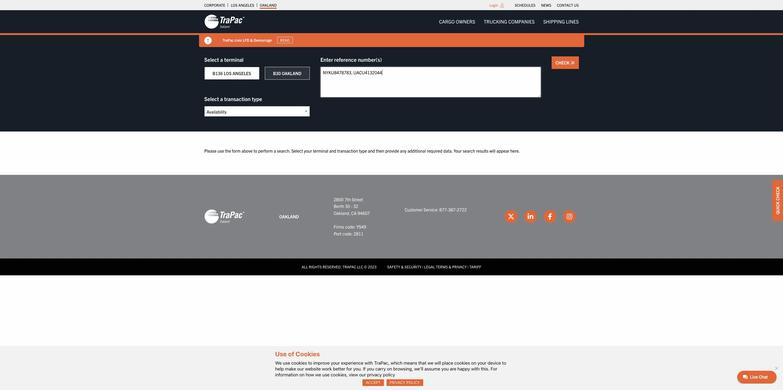 Task type: vqa. For each thing, say whether or not it's contained in the screenshot.
trucking companies
yes



Task type: locate. For each thing, give the bounding box(es) containing it.
you right if on the left of page
[[367, 366, 374, 372]]

menu bar down "light" image in the right of the page
[[435, 16, 583, 27]]

1 vertical spatial oakland
[[282, 71, 301, 76]]

read
[[280, 38, 290, 43]]

& right lfd
[[250, 38, 253, 42]]

0 vertical spatial transaction
[[224, 96, 251, 102]]

©
[[364, 265, 367, 269]]

will inside use of cookies we use cookies to improve your experience with trapac, which means that we will place cookies on your device to help make our website work better for you. if you carry on browsing, we'll assume you are happy with this. for information on how we use cookies, view our privacy policy
[[435, 361, 441, 366]]

transaction
[[224, 96, 251, 102], [337, 148, 358, 154]]

32
[[353, 204, 358, 209]]

0 vertical spatial select
[[204, 56, 219, 63]]

and
[[329, 148, 336, 154], [368, 148, 375, 154]]

1 vertical spatial select
[[204, 96, 219, 102]]

0 vertical spatial on
[[471, 361, 476, 366]]

use
[[275, 351, 287, 358]]

means
[[404, 361, 417, 366]]

1 horizontal spatial use
[[283, 361, 290, 366]]

1 vertical spatial menu bar
[[435, 16, 583, 27]]

0 vertical spatial with
[[365, 361, 373, 366]]

all
[[302, 265, 308, 269]]

a down the b136
[[220, 96, 223, 102]]

owners
[[456, 18, 475, 25]]

you.
[[353, 366, 362, 372]]

|
[[422, 265, 423, 269], [468, 265, 469, 269]]

happy
[[458, 366, 470, 372]]

your up this.
[[478, 361, 486, 366]]

2 vertical spatial oakland
[[279, 214, 299, 219]]

oakland,
[[334, 211, 350, 216]]

customer service: 877-387-2722
[[405, 207, 467, 212]]

select
[[204, 56, 219, 63], [204, 96, 219, 102], [291, 148, 303, 154]]

los angeles
[[231, 3, 254, 7]]

trucking companies
[[484, 18, 535, 25]]

1 horizontal spatial transaction
[[337, 148, 358, 154]]

1 horizontal spatial you
[[441, 366, 449, 372]]

legal terms & privacy link
[[424, 265, 467, 269]]

0 horizontal spatial to
[[254, 148, 257, 154]]

with up if on the left of page
[[365, 361, 373, 366]]

0 vertical spatial terminal
[[224, 56, 244, 63]]

select up the b136
[[204, 56, 219, 63]]

above
[[242, 148, 253, 154]]

1 vertical spatial we
[[315, 372, 321, 378]]

browsing,
[[393, 366, 413, 372]]

-
[[351, 204, 352, 209]]

to up website in the left of the page
[[308, 361, 312, 366]]

our
[[297, 366, 304, 372], [359, 372, 366, 378]]

0 horizontal spatial type
[[252, 96, 262, 102]]

1 vertical spatial check
[[775, 187, 780, 201]]

2811
[[354, 231, 363, 236]]

0 horizontal spatial you
[[367, 366, 374, 372]]

1 horizontal spatial cookies
[[454, 361, 470, 366]]

2023
[[368, 265, 377, 269]]

select down the b136
[[204, 96, 219, 102]]

0 vertical spatial check
[[556, 60, 571, 65]]

0 vertical spatial privacy
[[452, 265, 467, 269]]

1 horizontal spatial privacy
[[452, 265, 467, 269]]

cookies
[[291, 361, 307, 366], [454, 361, 470, 366]]

0 horizontal spatial privacy
[[390, 381, 405, 385]]

search.
[[277, 148, 290, 154]]

2 vertical spatial a
[[274, 148, 276, 154]]

for
[[346, 366, 352, 372]]

0 horizontal spatial with
[[365, 361, 373, 366]]

0 horizontal spatial use
[[218, 148, 224, 154]]

2 horizontal spatial on
[[471, 361, 476, 366]]

2 horizontal spatial your
[[478, 361, 486, 366]]

0 horizontal spatial on
[[299, 372, 305, 378]]

number(s)
[[358, 56, 382, 63]]

1 vertical spatial transaction
[[337, 148, 358, 154]]

will right results
[[490, 148, 496, 154]]

0 vertical spatial angeles
[[238, 3, 254, 7]]

select right search.
[[291, 148, 303, 154]]

2 horizontal spatial to
[[502, 361, 506, 366]]

use down work
[[322, 372, 330, 378]]

on left device
[[471, 361, 476, 366]]

quick
[[775, 202, 780, 214]]

menu bar up shipping
[[512, 1, 582, 9]]

cargo owners link
[[435, 16, 480, 27]]

use up make
[[283, 361, 290, 366]]

cookies
[[296, 351, 320, 358]]

banner containing cargo owners
[[0, 10, 783, 47]]

0 horizontal spatial |
[[422, 265, 423, 269]]

legal
[[424, 265, 435, 269]]

cookies up make
[[291, 361, 307, 366]]

387-
[[448, 207, 457, 212]]

use
[[218, 148, 224, 154], [283, 361, 290, 366], [322, 372, 330, 378]]

footer
[[0, 175, 783, 275]]

Enter reference number(s) text field
[[320, 67, 541, 97]]

we down website in the left of the page
[[315, 372, 321, 378]]

will up assume
[[435, 361, 441, 366]]

privacy
[[452, 265, 467, 269], [390, 381, 405, 385]]

2 cookies from the left
[[454, 361, 470, 366]]

los right the b136
[[224, 71, 232, 76]]

privacy down policy
[[390, 381, 405, 385]]

cookies up happy
[[454, 361, 470, 366]]

to right device
[[502, 361, 506, 366]]

ca
[[351, 211, 357, 216]]

0 vertical spatial we
[[428, 361, 433, 366]]

our right make
[[297, 366, 304, 372]]

2 horizontal spatial use
[[322, 372, 330, 378]]

on left how
[[299, 372, 305, 378]]

1 horizontal spatial on
[[387, 366, 392, 372]]

banner
[[0, 10, 783, 47]]

code: right port
[[342, 231, 353, 236]]

0 vertical spatial los
[[231, 3, 237, 7]]

with
[[365, 361, 373, 366], [471, 366, 480, 372]]

1 vertical spatial privacy
[[390, 381, 405, 385]]

angeles down select a terminal
[[233, 71, 251, 76]]

1 vertical spatial use
[[283, 361, 290, 366]]

1 vertical spatial our
[[359, 372, 366, 378]]

2 horizontal spatial &
[[449, 265, 451, 269]]

1 horizontal spatial we
[[428, 361, 433, 366]]

firms
[[334, 224, 344, 230]]

| left tariff
[[468, 265, 469, 269]]

1 vertical spatial a
[[220, 96, 223, 102]]

to right above
[[254, 148, 257, 154]]

select a transaction type
[[204, 96, 262, 102]]

we
[[275, 361, 282, 366]]

& right "safety"
[[401, 265, 404, 269]]

your right search.
[[304, 148, 312, 154]]

2 vertical spatial on
[[299, 372, 305, 378]]

1 vertical spatial terminal
[[313, 148, 328, 154]]

angeles
[[238, 3, 254, 7], [233, 71, 251, 76]]

policy
[[383, 372, 395, 378]]

trapac
[[342, 265, 356, 269]]

| left legal
[[422, 265, 423, 269]]

privacy left tariff
[[452, 265, 467, 269]]

1 | from the left
[[422, 265, 423, 269]]

please
[[204, 148, 217, 154]]

a left search.
[[274, 148, 276, 154]]

schedules link
[[515, 1, 536, 9]]

accept link
[[363, 380, 384, 386]]

are
[[450, 366, 456, 372]]

news
[[541, 3, 551, 7]]

will
[[490, 148, 496, 154], [435, 361, 441, 366]]

terminal
[[224, 56, 244, 63], [313, 148, 328, 154]]

demurrage
[[254, 38, 272, 42]]

1 vertical spatial with
[[471, 366, 480, 372]]

menu bar
[[512, 1, 582, 9], [435, 16, 583, 27]]

1 and from the left
[[329, 148, 336, 154]]

0 vertical spatial a
[[220, 56, 223, 63]]

results
[[476, 148, 489, 154]]

street
[[352, 197, 363, 202]]

0 horizontal spatial and
[[329, 148, 336, 154]]

0 horizontal spatial we
[[315, 372, 321, 378]]

0 horizontal spatial our
[[297, 366, 304, 372]]

on
[[471, 361, 476, 366], [387, 366, 392, 372], [299, 372, 305, 378]]

1 horizontal spatial your
[[331, 361, 340, 366]]

0 horizontal spatial check
[[556, 60, 571, 65]]

privacy inside footer
[[452, 265, 467, 269]]

1 vertical spatial code:
[[342, 231, 353, 236]]

0 horizontal spatial cookies
[[291, 361, 307, 366]]

better
[[333, 366, 345, 372]]

1 horizontal spatial |
[[468, 265, 469, 269]]

oakland image
[[204, 14, 244, 29], [204, 209, 244, 224]]

corporate
[[204, 3, 225, 7]]

data.
[[443, 148, 453, 154]]

our down if on the left of page
[[359, 372, 366, 378]]

code: up the 2811
[[345, 224, 355, 230]]

check inside button
[[556, 60, 571, 65]]

we
[[428, 361, 433, 366], [315, 372, 321, 378]]

1 horizontal spatial check
[[775, 187, 780, 201]]

footer containing 2800 7th street
[[0, 175, 783, 275]]

0 vertical spatial oakland image
[[204, 14, 244, 29]]

1 horizontal spatial type
[[359, 148, 367, 154]]

angeles left "oakland" link
[[238, 3, 254, 7]]

use left the
[[218, 148, 224, 154]]

1 horizontal spatial terminal
[[313, 148, 328, 154]]

1 vertical spatial will
[[435, 361, 441, 366]]

2 vertical spatial use
[[322, 372, 330, 378]]

los right corporate link
[[231, 3, 237, 7]]

assume
[[424, 366, 440, 372]]

customer
[[405, 207, 423, 212]]

y549
[[356, 224, 366, 230]]

with left this.
[[471, 366, 480, 372]]

a up the b136
[[220, 56, 223, 63]]

1 vertical spatial type
[[359, 148, 367, 154]]

1 horizontal spatial will
[[490, 148, 496, 154]]

0 vertical spatial menu bar
[[512, 1, 582, 9]]

your
[[304, 148, 312, 154], [331, 361, 340, 366], [478, 361, 486, 366]]

code:
[[345, 224, 355, 230], [342, 231, 353, 236]]

0 horizontal spatial will
[[435, 361, 441, 366]]

on up policy
[[387, 366, 392, 372]]

a
[[220, 56, 223, 63], [220, 96, 223, 102], [274, 148, 276, 154]]

1 cookies from the left
[[291, 361, 307, 366]]

1 horizontal spatial and
[[368, 148, 375, 154]]

cookies,
[[331, 372, 348, 378]]

reserved.
[[323, 265, 342, 269]]

berth
[[334, 204, 344, 209]]

your up better
[[331, 361, 340, 366]]

you down place
[[441, 366, 449, 372]]

& right "terms"
[[449, 265, 451, 269]]

1 vertical spatial oakland image
[[204, 209, 244, 224]]

privacy policy link
[[387, 380, 423, 386]]

we up assume
[[428, 361, 433, 366]]

a for terminal
[[220, 56, 223, 63]]

carry
[[375, 366, 386, 372]]

if
[[363, 366, 366, 372]]



Task type: describe. For each thing, give the bounding box(es) containing it.
information
[[275, 372, 298, 378]]

shipping
[[543, 18, 565, 25]]

0 horizontal spatial terminal
[[224, 56, 244, 63]]

terms
[[436, 265, 448, 269]]

light image
[[500, 3, 504, 7]]

read link
[[277, 37, 293, 43]]

service:
[[424, 207, 438, 212]]

help
[[275, 366, 284, 372]]

select for select a transaction type
[[204, 96, 219, 102]]

reference
[[334, 56, 357, 63]]

quick check link
[[772, 180, 783, 221]]

1 horizontal spatial with
[[471, 366, 480, 372]]

trapac.com lfd & demurrage
[[222, 38, 272, 42]]

form
[[232, 148, 241, 154]]

0 horizontal spatial transaction
[[224, 96, 251, 102]]

a for transaction
[[220, 96, 223, 102]]

2800 7th street berth 30 - 32 oakland, ca 94607
[[334, 197, 370, 216]]

select a terminal
[[204, 56, 244, 63]]

trucking
[[484, 18, 507, 25]]

policy
[[406, 381, 420, 385]]

0 vertical spatial oakland
[[260, 3, 277, 7]]

schedules
[[515, 3, 536, 7]]

privacy inside privacy policy "link"
[[390, 381, 405, 385]]

then
[[376, 148, 384, 154]]

1 vertical spatial angeles
[[233, 71, 251, 76]]

2 | from the left
[[468, 265, 469, 269]]

menu bar containing schedules
[[512, 1, 582, 9]]

b136 los angeles
[[213, 71, 251, 76]]

this.
[[481, 366, 490, 372]]

we'll
[[414, 366, 423, 372]]

safety
[[387, 265, 400, 269]]

improve
[[313, 361, 330, 366]]

port
[[334, 231, 341, 236]]

solid image
[[571, 61, 575, 65]]

2 oakland image from the top
[[204, 209, 244, 224]]

rights
[[309, 265, 322, 269]]

contact us link
[[557, 1, 579, 9]]

0 horizontal spatial &
[[250, 38, 253, 42]]

login link
[[489, 3, 498, 7]]

1 horizontal spatial &
[[401, 265, 404, 269]]

experience
[[341, 361, 363, 366]]

1 vertical spatial on
[[387, 366, 392, 372]]

0 vertical spatial will
[[490, 148, 496, 154]]

all rights reserved. trapac llc © 2023
[[302, 265, 377, 269]]

2800
[[334, 197, 344, 202]]

firms code:  y549 port code:  2811
[[334, 224, 366, 236]]

use of cookies we use cookies to improve your experience with trapac, which means that we will place cookies on your device to help make our website work better for you. if you carry on browsing, we'll assume you are happy with this. for information on how we use cookies, view our privacy policy
[[275, 351, 506, 378]]

94607
[[358, 211, 370, 216]]

0 horizontal spatial your
[[304, 148, 312, 154]]

any
[[400, 148, 407, 154]]

required
[[427, 148, 442, 154]]

cargo
[[439, 18, 455, 25]]

appear
[[496, 148, 509, 154]]

1 oakland image from the top
[[204, 14, 244, 29]]

corporate link
[[204, 1, 225, 9]]

shipping lines
[[543, 18, 579, 25]]

view
[[349, 372, 358, 378]]

that
[[418, 361, 426, 366]]

enter reference number(s)
[[320, 56, 382, 63]]

2 vertical spatial select
[[291, 148, 303, 154]]

place
[[442, 361, 453, 366]]

1 vertical spatial los
[[224, 71, 232, 76]]

oakland link
[[260, 1, 277, 9]]

of
[[288, 351, 294, 358]]

los angeles link
[[231, 1, 254, 9]]

the
[[225, 148, 231, 154]]

search
[[463, 148, 475, 154]]

0 vertical spatial code:
[[345, 224, 355, 230]]

2 and from the left
[[368, 148, 375, 154]]

1 horizontal spatial to
[[308, 361, 312, 366]]

7th
[[345, 197, 351, 202]]

your
[[454, 148, 462, 154]]

b136
[[213, 71, 223, 76]]

solid image
[[204, 37, 212, 44]]

2 you from the left
[[441, 366, 449, 372]]

provide
[[385, 148, 399, 154]]

1 horizontal spatial our
[[359, 372, 366, 378]]

safety & security | legal terms & privacy | tariff
[[387, 265, 481, 269]]

website
[[305, 366, 321, 372]]

1 you from the left
[[367, 366, 374, 372]]

lines
[[566, 18, 579, 25]]

select for select a terminal
[[204, 56, 219, 63]]

check button
[[552, 56, 579, 69]]

news link
[[541, 1, 551, 9]]

menu bar containing cargo owners
[[435, 16, 583, 27]]

b30
[[273, 71, 281, 76]]

llc
[[357, 265, 363, 269]]

please use the form above to perform a search. select your terminal and transaction type and then provide any additional required data. your search results will appear here.
[[204, 148, 520, 154]]

for
[[491, 366, 497, 372]]

us
[[574, 3, 579, 7]]

b30 oakland
[[273, 71, 301, 76]]

privacy
[[367, 372, 382, 378]]

0 vertical spatial type
[[252, 96, 262, 102]]

security
[[405, 265, 422, 269]]

tariff link
[[469, 265, 481, 269]]

accept
[[366, 381, 381, 385]]

0 vertical spatial use
[[218, 148, 224, 154]]

lfd
[[243, 38, 249, 42]]

tariff
[[469, 265, 481, 269]]

877-
[[439, 207, 448, 212]]

cargo owners
[[439, 18, 475, 25]]

make
[[285, 366, 296, 372]]

0 vertical spatial our
[[297, 366, 304, 372]]

trapac,
[[374, 361, 389, 366]]

no image
[[774, 366, 779, 371]]

2722
[[457, 207, 467, 212]]



